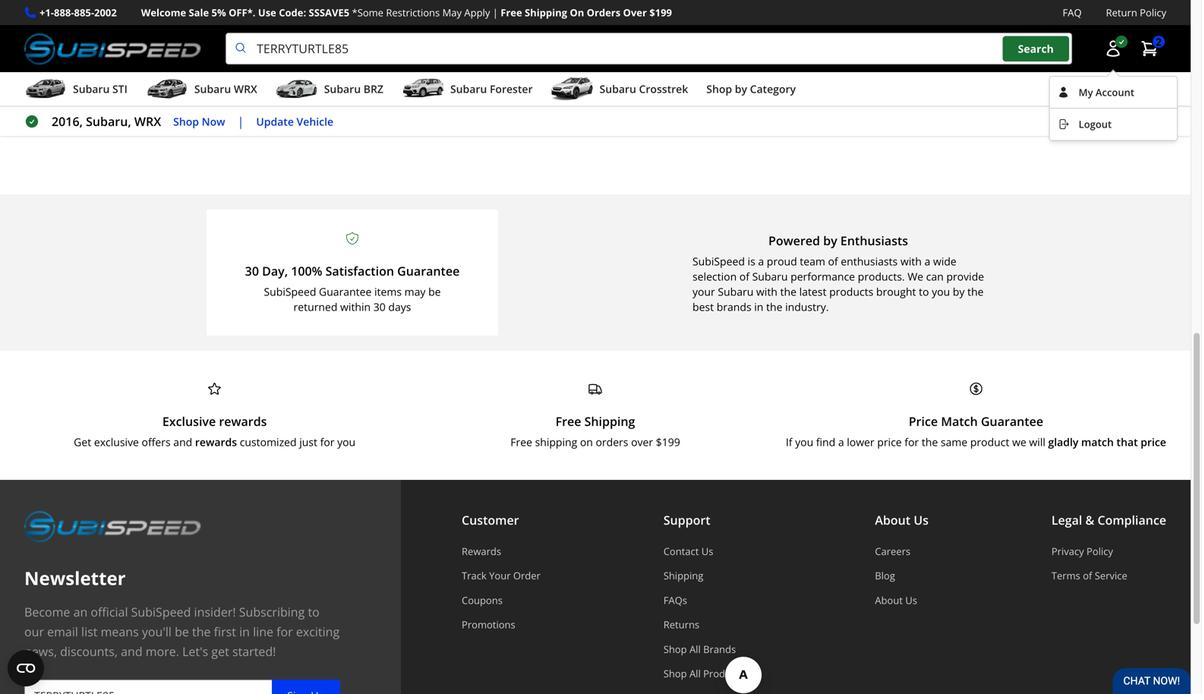 Task type: locate. For each thing, give the bounding box(es) containing it.
shipping up orders
[[585, 413, 636, 430]]

coupons
[[462, 594, 503, 607]]

guarantee
[[397, 263, 460, 279], [319, 284, 372, 299], [982, 413, 1044, 430]]

our
[[24, 624, 44, 640]]

subaru left the brz
[[324, 82, 361, 96]]

0 vertical spatial about
[[875, 512, 911, 528]]

1 vertical spatial policy
[[1087, 545, 1114, 558]]

shop all brands link
[[664, 643, 753, 656]]

in right brands
[[755, 300, 764, 314]]

price right that on the bottom
[[1141, 435, 1167, 449]]

1 horizontal spatial you
[[796, 435, 814, 449]]

become
[[24, 604, 70, 620]]

over
[[623, 6, 647, 19]]

of right terms
[[1084, 569, 1093, 583]]

be right may
[[429, 284, 441, 299]]

subaru inside dropdown button
[[600, 82, 637, 96]]

you right if on the bottom
[[796, 435, 814, 449]]

0 horizontal spatial be
[[175, 624, 189, 640]]

0 horizontal spatial you
[[337, 435, 356, 449]]

be
[[429, 284, 441, 299], [175, 624, 189, 640]]

$199 inside free shipping free shipping on orders over $199
[[656, 435, 681, 449]]

1 vertical spatial and
[[121, 643, 143, 660]]

885-
[[74, 6, 94, 19]]

subispeed logo image
[[24, 33, 201, 65], [24, 510, 201, 542]]

you down can
[[932, 284, 951, 299]]

code:
[[279, 6, 306, 19]]

welcome sale 5% off*. use code: sssave5 *some restrictions may apply | free shipping on orders over $199
[[141, 6, 672, 19]]

1 horizontal spatial wrx
[[234, 82, 257, 96]]

about down blog
[[875, 594, 903, 607]]

price
[[878, 435, 902, 449], [1141, 435, 1167, 449]]

0 horizontal spatial 30
[[245, 263, 259, 279]]

2 vertical spatial by
[[953, 284, 965, 299]]

account
[[1096, 85, 1135, 99]]

shop now link
[[173, 113, 225, 130]]

apply
[[465, 6, 490, 19]]

about us link
[[875, 594, 929, 607]]

0 horizontal spatial price
[[878, 435, 902, 449]]

1 vertical spatial us
[[702, 545, 714, 558]]

1 vertical spatial subispeed
[[264, 284, 316, 299]]

0 horizontal spatial with
[[757, 284, 778, 299]]

1 horizontal spatial to
[[919, 284, 930, 299]]

free left the shipping
[[511, 435, 533, 449]]

policy up 2
[[1140, 6, 1167, 19]]

policy up terms of service link
[[1087, 545, 1114, 558]]

amex image
[[913, 17, 943, 38]]

shop for shop all brands
[[664, 643, 687, 656]]

subispeed for subscribing
[[131, 604, 191, 620]]

subaru
[[73, 82, 110, 96], [194, 82, 231, 96], [324, 82, 361, 96], [451, 82, 487, 96], [600, 82, 637, 96], [753, 269, 788, 284], [718, 284, 754, 299]]

may
[[405, 284, 426, 299]]

performance
[[791, 269, 856, 284]]

2 vertical spatial guarantee
[[982, 413, 1044, 430]]

| right apply
[[493, 6, 498, 19]]

you inside exclusive rewards get exclusive offers and rewards customized just for you
[[337, 435, 356, 449]]

1 price from the left
[[878, 435, 902, 449]]

a subaru forester thumbnail image image
[[402, 78, 444, 100]]

we
[[908, 269, 924, 284]]

1 horizontal spatial for
[[320, 435, 335, 449]]

1 vertical spatial about us
[[875, 594, 918, 607]]

shoppay image
[[986, 17, 1016, 39]]

search
[[1019, 41, 1054, 56]]

now
[[202, 114, 225, 129]]

30 day, 100% satisfaction guarantee image
[[345, 231, 360, 246]]

newsletter
[[24, 566, 126, 591]]

2 vertical spatial of
[[1084, 569, 1093, 583]]

sssave5
[[309, 6, 350, 19]]

enthusiasts
[[841, 232, 909, 249]]

about us up careers link
[[875, 512, 929, 528]]

be inside become an official subispeed insider! subscribing to our email list means you'll be the first in line for exciting news, discounts, and more. let's get started!
[[175, 624, 189, 640]]

1 horizontal spatial of
[[829, 254, 839, 268]]

30 down items
[[374, 300, 386, 314]]

0 horizontal spatial of
[[740, 269, 750, 284]]

a right is
[[759, 254, 764, 268]]

subaru down proud
[[753, 269, 788, 284]]

shop left 'now'
[[173, 114, 199, 129]]

of down is
[[740, 269, 750, 284]]

1 vertical spatial subispeed logo image
[[24, 510, 201, 542]]

orders
[[587, 6, 621, 19]]

$199
[[650, 6, 672, 19], [656, 435, 681, 449]]

0 horizontal spatial for
[[277, 624, 293, 640]]

a right find
[[839, 435, 845, 449]]

powered by enthusiasts subispeed is a proud team of enthusiasts with a wide selection of subaru performance products. we can provide your subaru with the latest products brought to you by the best brands in the industry.
[[693, 232, 985, 314]]

0 vertical spatial wrx
[[234, 82, 257, 96]]

2 vertical spatial shipping
[[664, 569, 704, 583]]

all left brands
[[690, 643, 701, 656]]

&
[[1086, 512, 1095, 528]]

subaru right a subaru crosstrek thumbnail image
[[600, 82, 637, 96]]

2016, subaru, wrx
[[52, 113, 161, 130]]

us up careers link
[[914, 512, 929, 528]]

all down shop all brands
[[690, 667, 701, 681]]

more.
[[146, 643, 179, 660]]

price right lower
[[878, 435, 902, 449]]

1 vertical spatial with
[[757, 284, 778, 299]]

2 horizontal spatial shipping
[[664, 569, 704, 583]]

you right just
[[337, 435, 356, 449]]

0 horizontal spatial shipping
[[525, 6, 568, 19]]

we
[[1013, 435, 1027, 449]]

0 horizontal spatial subispeed
[[131, 604, 191, 620]]

1 vertical spatial in
[[239, 624, 250, 640]]

with up the we
[[901, 254, 922, 268]]

in inside become an official subispeed insider! subscribing to our email list means you'll be the first in line for exciting news, discounts, and more. let's get started!
[[239, 624, 250, 640]]

in inside powered by enthusiasts subispeed is a proud team of enthusiasts with a wide selection of subaru performance products. we can provide your subaru with the latest products brought to you by the best brands in the industry.
[[755, 300, 764, 314]]

to down the we
[[919, 284, 930, 299]]

shipping left on
[[525, 6, 568, 19]]

1 horizontal spatial 30
[[374, 300, 386, 314]]

0 vertical spatial policy
[[1140, 6, 1167, 19]]

subaru inside "dropdown button"
[[73, 82, 110, 96]]

0 vertical spatial subispeed
[[693, 254, 745, 268]]

us up shipping link
[[702, 545, 714, 558]]

30 day, 100% satisfaction guarantee subispeed guarantee items may be returned within 30 days
[[245, 263, 460, 314]]

logout button
[[1050, 109, 1178, 140]]

compliance
[[1098, 512, 1167, 528]]

shipping down contact
[[664, 569, 704, 583]]

1 vertical spatial to
[[308, 604, 320, 620]]

of
[[829, 254, 839, 268], [740, 269, 750, 284], [1084, 569, 1093, 583]]

subaru up 'now'
[[194, 82, 231, 96]]

2016,
[[52, 113, 83, 130]]

shop for shop by category
[[707, 82, 733, 96]]

in left line
[[239, 624, 250, 640]]

1 horizontal spatial policy
[[1140, 6, 1167, 19]]

30 left day,
[[245, 263, 259, 279]]

2 horizontal spatial a
[[925, 254, 931, 268]]

0 vertical spatial guarantee
[[397, 263, 460, 279]]

shop all brands
[[664, 643, 736, 656]]

0 horizontal spatial and
[[121, 643, 143, 660]]

guarantee up may
[[397, 263, 460, 279]]

wrx down a subaru wrx thumbnail image
[[134, 113, 161, 130]]

5%
[[212, 6, 226, 19]]

with
[[901, 254, 922, 268], [757, 284, 778, 299]]

1 about from the top
[[875, 512, 911, 528]]

products
[[704, 667, 745, 681]]

0 vertical spatial be
[[429, 284, 441, 299]]

1 vertical spatial |
[[237, 113, 244, 130]]

guarantee up "within"
[[319, 284, 372, 299]]

1 vertical spatial shipping
[[585, 413, 636, 430]]

2 horizontal spatial you
[[932, 284, 951, 299]]

1 vertical spatial $199
[[656, 435, 681, 449]]

2 horizontal spatial subispeed
[[693, 254, 745, 268]]

the up "let's" on the bottom of the page
[[192, 624, 211, 640]]

and inside exclusive rewards get exclusive offers and rewards customized just for you
[[173, 435, 192, 449]]

0 vertical spatial all
[[690, 643, 701, 656]]

subaru left the sti
[[73, 82, 110, 96]]

wrx up update
[[234, 82, 257, 96]]

enthusiasts
[[841, 254, 898, 268]]

subaru wrx button
[[146, 75, 257, 106]]

policy
[[1140, 6, 1167, 19], [1087, 545, 1114, 558]]

2 horizontal spatial for
[[905, 435, 919, 449]]

you'll
[[142, 624, 172, 640]]

terms of service link
[[1052, 569, 1167, 583]]

paypal image
[[1022, 17, 1053, 39]]

0 vertical spatial us
[[914, 512, 929, 528]]

for inside exclusive rewards get exclusive offers and rewards customized just for you
[[320, 435, 335, 449]]

0 vertical spatial by
[[735, 82, 748, 96]]

for right just
[[320, 435, 335, 449]]

for
[[320, 435, 335, 449], [905, 435, 919, 449], [277, 624, 293, 640]]

help?
[[820, 80, 847, 95]]

may
[[443, 6, 462, 19]]

be up "let's" on the bottom of the page
[[175, 624, 189, 640]]

and down means in the left of the page
[[121, 643, 143, 660]]

that
[[1117, 435, 1139, 449]]

2 about us from the top
[[875, 594, 918, 607]]

1 horizontal spatial by
[[824, 232, 838, 249]]

1 vertical spatial 30
[[374, 300, 386, 314]]

subispeed down day,
[[264, 284, 316, 299]]

|
[[493, 6, 498, 19], [237, 113, 244, 130]]

shop left category
[[707, 82, 733, 96]]

free shipping free shipping on orders over $199
[[511, 413, 681, 449]]

subispeed logo image down 2002
[[24, 33, 201, 65]]

free right apply
[[501, 6, 522, 19]]

shop down returns
[[664, 643, 687, 656]]

shipping inside free shipping free shipping on orders over $199
[[585, 413, 636, 430]]

1 vertical spatial by
[[824, 232, 838, 249]]

for inside price match guarantee if you find a lower price for the same product we will gladly match that price
[[905, 435, 919, 449]]

us down blog link
[[906, 594, 918, 607]]

with down proud
[[757, 284, 778, 299]]

1 horizontal spatial in
[[755, 300, 764, 314]]

get
[[212, 643, 229, 660]]

and down exclusive
[[173, 435, 192, 449]]

0 vertical spatial to
[[919, 284, 930, 299]]

shipping
[[525, 6, 568, 19], [585, 413, 636, 430], [664, 569, 704, 583]]

1 horizontal spatial price
[[1141, 435, 1167, 449]]

2 vertical spatial free
[[511, 435, 533, 449]]

returned
[[294, 300, 338, 314]]

team
[[800, 254, 826, 268]]

0 horizontal spatial wrx
[[134, 113, 161, 130]]

1 horizontal spatial a
[[839, 435, 845, 449]]

2 horizontal spatial of
[[1084, 569, 1093, 583]]

the down provide
[[968, 284, 984, 299]]

0 horizontal spatial |
[[237, 113, 244, 130]]

returns link
[[664, 618, 753, 632]]

exclusive
[[163, 413, 216, 430]]

1 horizontal spatial guarantee
[[397, 263, 460, 279]]

to up exciting
[[308, 604, 320, 620]]

an
[[73, 604, 88, 620]]

by inside dropdown button
[[735, 82, 748, 96]]

about us down blog link
[[875, 594, 918, 607]]

exclusive rewards image
[[207, 381, 222, 397]]

1 horizontal spatial |
[[493, 6, 498, 19]]

subaru for subaru sti
[[73, 82, 110, 96]]

subaru left forester
[[451, 82, 487, 96]]

price
[[909, 413, 938, 430]]

the down price
[[922, 435, 939, 449]]

subispeed up you'll
[[131, 604, 191, 620]]

guarantee up we on the bottom of the page
[[982, 413, 1044, 430]]

for inside become an official subispeed insider! subscribing to our email list means you'll be the first in line for exciting news, discounts, and more. let's get started!
[[277, 624, 293, 640]]

of up performance
[[829, 254, 839, 268]]

2 vertical spatial subispeed
[[131, 604, 191, 620]]

0 vertical spatial about us
[[875, 512, 929, 528]]

| right 'now'
[[237, 113, 244, 130]]

about up careers
[[875, 512, 911, 528]]

shop inside dropdown button
[[707, 82, 733, 96]]

update vehicle
[[256, 114, 334, 129]]

1 vertical spatial rewards
[[195, 435, 237, 449]]

0 vertical spatial shipping
[[525, 6, 568, 19]]

get
[[74, 435, 91, 449]]

the up industry.
[[781, 284, 797, 299]]

welcome
[[141, 6, 186, 19]]

use
[[258, 6, 276, 19]]

0 horizontal spatial a
[[759, 254, 764, 268]]

orders
[[596, 435, 629, 449]]

subaru wrx
[[194, 82, 257, 96]]

within
[[340, 300, 371, 314]]

your
[[693, 284, 716, 299]]

2 horizontal spatial guarantee
[[982, 413, 1044, 430]]

a subaru wrx thumbnail image image
[[146, 78, 188, 100]]

by down provide
[[953, 284, 965, 299]]

1 horizontal spatial be
[[429, 284, 441, 299]]

1 vertical spatial be
[[175, 624, 189, 640]]

1 vertical spatial about
[[875, 594, 903, 607]]

0 horizontal spatial to
[[308, 604, 320, 620]]

my
[[1079, 85, 1094, 99]]

free up the shipping
[[556, 413, 582, 430]]

rewards
[[462, 545, 502, 558]]

1 horizontal spatial subispeed
[[264, 284, 316, 299]]

2 horizontal spatial by
[[953, 284, 965, 299]]

subispeed inside become an official subispeed insider! subscribing to our email list means you'll be the first in line for exciting news, discounts, and more. let's get started!
[[131, 604, 191, 620]]

for down price
[[905, 435, 919, 449]]

0 vertical spatial subispeed logo image
[[24, 33, 201, 65]]

brz
[[364, 82, 384, 96]]

subaru sti button
[[24, 75, 128, 106]]

subaru,
[[86, 113, 131, 130]]

0 vertical spatial and
[[173, 435, 192, 449]]

rewards down exclusive
[[195, 435, 237, 449]]

subispeed for a
[[693, 254, 745, 268]]

dialog
[[1050, 67, 1178, 141]]

2 vertical spatial us
[[906, 594, 918, 607]]

0 vertical spatial |
[[493, 6, 498, 19]]

crosstrek
[[639, 82, 689, 96]]

2 all from the top
[[690, 667, 701, 681]]

by up team
[[824, 232, 838, 249]]

0 horizontal spatial policy
[[1087, 545, 1114, 558]]

to inside powered by enthusiasts subispeed is a proud team of enthusiasts with a wide selection of subaru performance products. we can provide your subaru with the latest products brought to you by the best brands in the industry.
[[919, 284, 930, 299]]

googlepay image
[[1059, 17, 1089, 39]]

shipping
[[535, 435, 578, 449]]

1 vertical spatial all
[[690, 667, 701, 681]]

0 vertical spatial with
[[901, 254, 922, 268]]

0 vertical spatial in
[[755, 300, 764, 314]]

shop down shop all brands
[[664, 667, 687, 681]]

by left category
[[735, 82, 748, 96]]

1 vertical spatial guarantee
[[319, 284, 372, 299]]

free shipping image
[[588, 381, 603, 397]]

888-
[[54, 6, 74, 19]]

policy for return policy
[[1140, 6, 1167, 19]]

subispeed logo image up newsletter
[[24, 510, 201, 542]]

1 all from the top
[[690, 643, 701, 656]]

just
[[300, 435, 318, 449]]

+1-
[[40, 6, 54, 19]]

shop for shop all products
[[664, 667, 687, 681]]

by for shop
[[735, 82, 748, 96]]

rewards up customized
[[219, 413, 267, 430]]

for right line
[[277, 624, 293, 640]]

policy for privacy policy
[[1087, 545, 1114, 558]]

service
[[1095, 569, 1128, 583]]

2 subispeed logo image from the top
[[24, 510, 201, 542]]

0 horizontal spatial in
[[239, 624, 250, 640]]

0 horizontal spatial by
[[735, 82, 748, 96]]

1 horizontal spatial and
[[173, 435, 192, 449]]

subispeed inside powered by enthusiasts subispeed is a proud team of enthusiasts with a wide selection of subaru performance products. we can provide your subaru with the latest products brought to you by the best brands in the industry.
[[693, 254, 745, 268]]

a up can
[[925, 254, 931, 268]]

and
[[173, 435, 192, 449], [121, 643, 143, 660]]

subispeed up selection
[[693, 254, 745, 268]]

a subaru sti thumbnail image image
[[24, 78, 67, 100]]

1 horizontal spatial shipping
[[585, 413, 636, 430]]

subaru forester
[[451, 82, 533, 96]]



Task type: describe. For each thing, give the bounding box(es) containing it.
match
[[1082, 435, 1114, 449]]

wide
[[934, 254, 957, 268]]

us for contact us link
[[702, 545, 714, 558]]

you inside powered by enthusiasts subispeed is a proud team of enthusiasts with a wide selection of subaru performance products. we can provide your subaru with the latest products brought to you by the best brands in the industry.
[[932, 284, 951, 299]]

the inside become an official subispeed insider! subscribing to our email list means you'll be the first in line for exciting news, discounts, and more. let's get started!
[[192, 624, 211, 640]]

brought
[[877, 284, 917, 299]]

official
[[91, 604, 128, 620]]

products
[[830, 284, 874, 299]]

a inside price match guarantee if you find a lower price for the same product we will gladly match that price
[[839, 435, 845, 449]]

2 about from the top
[[875, 594, 903, 607]]

1 about us from the top
[[875, 512, 929, 528]]

by for powered
[[824, 232, 838, 249]]

gladly
[[1049, 435, 1079, 449]]

2002
[[94, 6, 117, 19]]

subaru for subaru brz
[[324, 82, 361, 96]]

and inside become an official subispeed insider! subscribing to our email list means you'll be the first in line for exciting news, discounts, and more. let's get started!
[[121, 643, 143, 660]]

careers
[[875, 545, 911, 558]]

search button
[[1003, 36, 1070, 61]]

faq
[[1063, 6, 1082, 19]]

1 subispeed logo image from the top
[[24, 33, 201, 65]]

all for products
[[690, 667, 701, 681]]

0 vertical spatial of
[[829, 254, 839, 268]]

0 vertical spatial rewards
[[219, 413, 267, 430]]

a subaru brz thumbnail image image
[[276, 78, 318, 100]]

us for about us link
[[906, 594, 918, 607]]

faqs
[[664, 594, 688, 607]]

best
[[693, 300, 714, 314]]

shop for shop now
[[173, 114, 199, 129]]

you inside price match guarantee if you find a lower price for the same product we will gladly match that price
[[796, 435, 814, 449]]

2
[[1156, 34, 1162, 49]]

offers
[[142, 435, 171, 449]]

faq link
[[1063, 5, 1082, 21]]

lower
[[847, 435, 875, 449]]

subaru up brands
[[718, 284, 754, 299]]

wrx inside dropdown button
[[234, 82, 257, 96]]

latest
[[800, 284, 827, 299]]

contact
[[664, 545, 699, 558]]

subispeed inside 30 day, 100% satisfaction guarantee subispeed guarantee items may be returned within 30 days
[[264, 284, 316, 299]]

insider!
[[194, 604, 236, 620]]

for for price match guarantee
[[905, 435, 919, 449]]

contact us
[[664, 545, 714, 558]]

discover image
[[876, 17, 907, 38]]

0 vertical spatial 30
[[245, 263, 259, 279]]

visa image
[[803, 17, 834, 38]]

discounts,
[[60, 643, 118, 660]]

open widget image
[[8, 650, 44, 687]]

guarantee inside price match guarantee if you find a lower price for the same product we will gladly match that price
[[982, 413, 1044, 430]]

dialog containing my account
[[1050, 67, 1178, 141]]

products.
[[858, 269, 905, 284]]

return policy link
[[1107, 5, 1167, 21]]

selection
[[693, 269, 737, 284]]

exclusive
[[94, 435, 139, 449]]

sale
[[189, 6, 209, 19]]

subaru for subaru forester
[[451, 82, 487, 96]]

sti
[[112, 82, 128, 96]]

subaru for subaru crosstrek
[[600, 82, 637, 96]]

contact us link
[[664, 545, 753, 558]]

category
[[750, 82, 796, 96]]

to inside become an official subispeed insider! subscribing to our email list means you'll be the first in line for exciting news, discounts, and more. let's get started!
[[308, 604, 320, 620]]

call
[[849, 80, 867, 95]]

a subaru crosstrek thumbnail image image
[[551, 78, 594, 100]]

if
[[786, 435, 793, 449]]

off*.
[[229, 6, 256, 19]]

can
[[927, 269, 944, 284]]

2 price from the left
[[1141, 435, 1167, 449]]

1 vertical spatial of
[[740, 269, 750, 284]]

2 button
[[1134, 34, 1167, 64]]

my account
[[1079, 85, 1135, 99]]

the left industry.
[[767, 300, 783, 314]]

privacy
[[1052, 545, 1085, 558]]

support
[[664, 512, 711, 528]]

customized
[[240, 435, 297, 449]]

satisfaction
[[326, 263, 394, 279]]

subaru brz
[[324, 82, 384, 96]]

list
[[81, 624, 98, 640]]

the inside price match guarantee if you find a lower price for the same product we will gladly match that price
[[922, 435, 939, 449]]

careers link
[[875, 545, 929, 558]]

for for exclusive rewards
[[320, 435, 335, 449]]

price match guarantee if you find a lower price for the same product we will gladly match that price
[[786, 413, 1167, 449]]

Enter your email text field
[[24, 680, 340, 694]]

subaru crosstrek button
[[551, 75, 689, 106]]

day,
[[262, 263, 288, 279]]

legal
[[1052, 512, 1083, 528]]

started!
[[232, 643, 276, 660]]

news,
[[24, 643, 57, 660]]

1 vertical spatial free
[[556, 413, 582, 430]]

shop all products link
[[664, 667, 753, 681]]

need help? call
[[791, 80, 870, 95]]

search input field
[[226, 33, 1073, 65]]

stripe image
[[949, 17, 980, 38]]

industry.
[[786, 300, 829, 314]]

shop now
[[173, 114, 225, 129]]

100%
[[291, 263, 323, 279]]

0 vertical spatial $199
[[650, 6, 672, 19]]

price match guarantee image
[[969, 381, 984, 397]]

subaru for subaru wrx
[[194, 82, 231, 96]]

all for brands
[[690, 643, 701, 656]]

let's
[[182, 643, 208, 660]]

privacy policy link
[[1052, 545, 1167, 558]]

shop by category
[[707, 82, 796, 96]]

track your order
[[462, 569, 541, 583]]

brands
[[717, 300, 752, 314]]

be inside 30 day, 100% satisfaction guarantee subispeed guarantee items may be returned within 30 days
[[429, 284, 441, 299]]

0 horizontal spatial guarantee
[[319, 284, 372, 299]]

proud
[[767, 254, 798, 268]]

will
[[1030, 435, 1046, 449]]

return
[[1107, 6, 1138, 19]]

same
[[941, 435, 968, 449]]

mastercard image
[[840, 17, 870, 38]]

track
[[462, 569, 487, 583]]

1 vertical spatial wrx
[[134, 113, 161, 130]]

subscribing
[[239, 604, 305, 620]]

venmo image
[[1095, 17, 1126, 39]]

update
[[256, 114, 294, 129]]

line
[[253, 624, 274, 640]]

shop by category button
[[707, 75, 796, 106]]

1 horizontal spatial with
[[901, 254, 922, 268]]

update vehicle button
[[256, 113, 334, 130]]

coupons link
[[462, 594, 541, 607]]

0 vertical spatial free
[[501, 6, 522, 19]]

over
[[631, 435, 653, 449]]

logout
[[1079, 117, 1112, 131]]

subaru brz button
[[276, 75, 384, 106]]

customer
[[462, 512, 519, 528]]

promotions link
[[462, 618, 541, 632]]

exciting
[[296, 624, 340, 640]]



Task type: vqa. For each thing, say whether or not it's contained in the screenshot.
left the S
no



